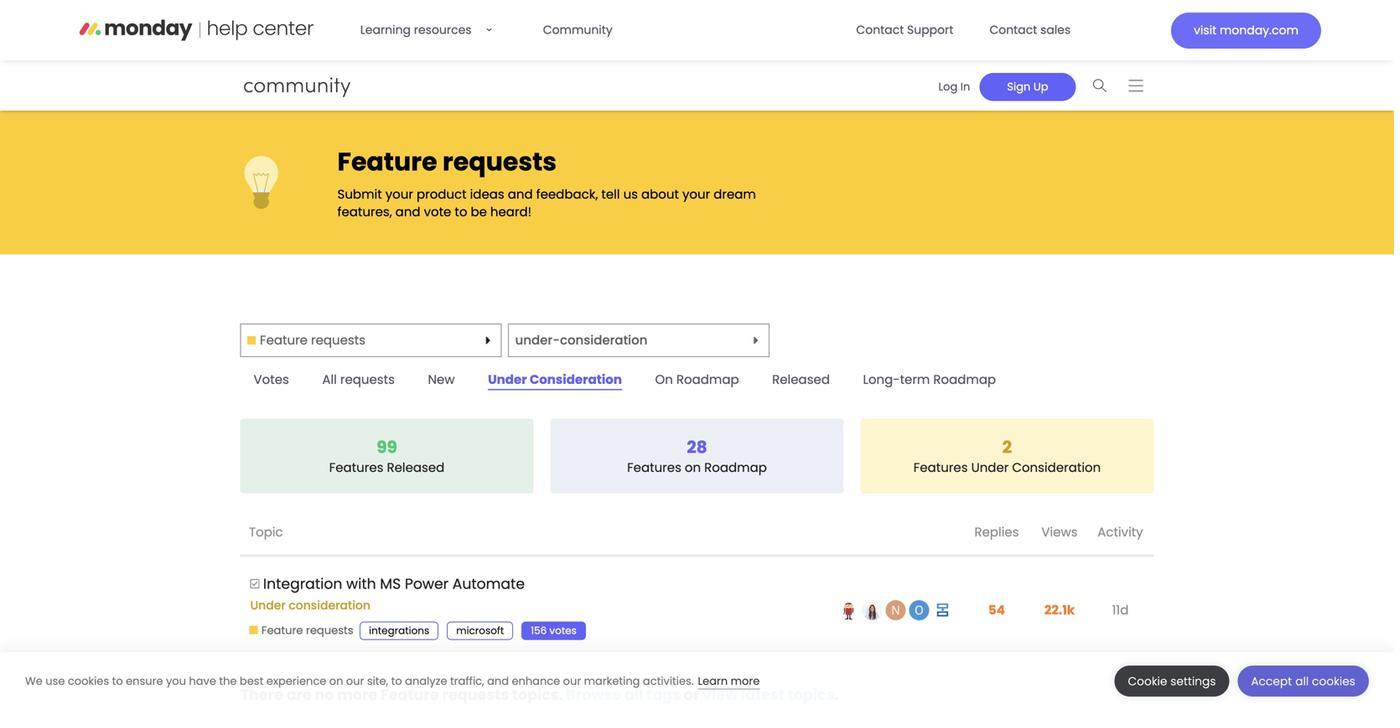 Task type: vqa. For each thing, say whether or not it's contained in the screenshot.
6
no



Task type: locate. For each thing, give the bounding box(es) containing it.
cookies inside accept all cookies "button"
[[1312, 674, 1356, 689]]

cookies for use
[[68, 674, 109, 689]]

features,
[[337, 203, 392, 221]]

topics
[[788, 684, 835, 705]]

feature requests up all
[[260, 331, 366, 349]]

and right traffic,
[[487, 674, 509, 689]]

0 horizontal spatial our
[[346, 674, 364, 689]]

1 horizontal spatial on
[[685, 459, 701, 477]]

microsoft link
[[447, 621, 513, 640]]

this topic has a solution image
[[249, 578, 260, 589]]

1 vertical spatial under
[[971, 459, 1009, 477]]

dialog containing cookie settings
[[0, 652, 1394, 710]]

support
[[907, 22, 954, 38]]

ideas
[[470, 185, 505, 203]]

2 cookies from the left
[[1312, 674, 1356, 689]]

with
[[346, 574, 376, 594]]

on inside 28 features on roadmap
[[685, 459, 701, 477]]

be
[[471, 203, 487, 221]]

under up replies
[[971, 459, 1009, 477]]

your right about
[[682, 185, 710, 203]]

experience
[[266, 674, 326, 689]]

consideration inside 2 features under consideration
[[1012, 459, 1101, 477]]

1 our from the left
[[346, 674, 364, 689]]

consideration down under-consideration
[[530, 370, 622, 388]]

roadmap inside 28 features on roadmap
[[704, 459, 767, 477]]

1 vertical spatial consideration
[[1012, 459, 1101, 477]]

neil kirk - frequent poster image
[[886, 600, 906, 620]]

monday.com
[[1220, 22, 1299, 39]]

requests inside 'link'
[[340, 370, 395, 388]]

log in button
[[929, 73, 980, 101]]

navigation
[[923, 68, 1154, 103]]

1 horizontal spatial features
[[627, 459, 682, 477]]

to right site,
[[391, 674, 402, 689]]

oliver albrecht - frequent poster image
[[909, 600, 929, 620]]

cookies right accept
[[1312, 674, 1356, 689]]

features inside 28 features on roadmap
[[627, 459, 682, 477]]

1 features from the left
[[329, 459, 384, 477]]

2 horizontal spatial features
[[914, 459, 968, 477]]

features for 2
[[914, 459, 968, 477]]

to
[[455, 203, 467, 221], [112, 674, 123, 689], [391, 674, 402, 689]]

term
[[900, 370, 930, 388]]

cookies
[[68, 674, 109, 689], [1312, 674, 1356, 689]]

sign up
[[1007, 79, 1049, 94]]

on
[[685, 459, 701, 477], [329, 674, 343, 689]]

0 horizontal spatial contact
[[856, 22, 904, 38]]

tags list
[[249, 595, 432, 615], [360, 621, 594, 640]]

feedback,
[[536, 185, 598, 203]]

features for 99
[[329, 459, 384, 477]]

1 horizontal spatial our
[[563, 674, 581, 689]]

all left tags
[[625, 684, 643, 705]]

cookie
[[1128, 674, 1168, 689]]

monday.com logo image
[[79, 13, 314, 47]]

all right accept
[[1296, 674, 1309, 689]]

2 contact from the left
[[990, 22, 1037, 38]]

feature up submit
[[337, 144, 437, 179]]

browse all tags link
[[566, 684, 681, 705]]

more inside "dialog"
[[731, 674, 760, 689]]

replies
[[975, 523, 1019, 541]]

features
[[329, 459, 384, 477], [627, 459, 682, 477], [914, 459, 968, 477]]

settings
[[1171, 674, 1216, 689]]

or
[[684, 684, 699, 705]]

0 horizontal spatial on
[[329, 674, 343, 689]]

accept
[[1251, 674, 1292, 689]]

consideration right 2
[[1012, 459, 1101, 477]]

1 vertical spatial released
[[387, 459, 445, 477]]

latest
[[741, 684, 785, 705]]

0 horizontal spatial cookies
[[68, 674, 109, 689]]

tags list down "automate"
[[360, 621, 594, 640]]

1 your from the left
[[385, 185, 413, 203]]

0 vertical spatial feature requests
[[260, 331, 366, 349]]

156
[[531, 624, 547, 637]]

best
[[240, 674, 264, 689]]

learning resources
[[360, 22, 472, 38]]

views
[[1042, 523, 1078, 541]]

on inside "dialog"
[[329, 674, 343, 689]]

our left site,
[[346, 674, 364, 689]]

all inside "button"
[[1296, 674, 1309, 689]]

us
[[623, 185, 638, 203]]

topic
[[249, 523, 283, 541]]

learning resources link
[[350, 13, 517, 47]]

0 horizontal spatial features
[[329, 459, 384, 477]]

0 horizontal spatial under
[[488, 370, 527, 388]]

1 vertical spatial tags list
[[360, 621, 594, 640]]

our right enhance
[[563, 674, 581, 689]]

1 horizontal spatial released
[[772, 370, 830, 388]]

menu image
[[1129, 79, 1143, 92]]

1 contact from the left
[[856, 22, 904, 38]]

2 horizontal spatial to
[[455, 203, 467, 221]]

vote
[[424, 203, 451, 221]]

contact left the 'support'
[[856, 22, 904, 38]]

under down under-
[[488, 370, 527, 388]]

11d
[[1112, 601, 1129, 619]]

features inside 99 features released
[[329, 459, 384, 477]]

1 horizontal spatial cookies
[[1312, 674, 1356, 689]]

1 horizontal spatial your
[[682, 185, 710, 203]]

1 cookies from the left
[[68, 674, 109, 689]]

you
[[166, 674, 186, 689]]

we use cookies to ensure you have the best experience on our site, to analyze traffic, and enhance our marketing activities. learn more
[[25, 674, 760, 689]]

feature left traffic,
[[381, 684, 439, 705]]

requests
[[443, 144, 557, 179], [311, 331, 366, 349], [340, 370, 395, 388], [306, 623, 354, 638], [442, 684, 509, 705]]

28
[[687, 436, 707, 459]]

1 horizontal spatial under
[[971, 459, 1009, 477]]

0 vertical spatial released
[[772, 370, 830, 388]]

contact left sales
[[990, 22, 1037, 38]]

feature requests down integration
[[261, 623, 354, 638]]

devin doring - original poster image
[[839, 600, 859, 620]]

2 your from the left
[[682, 185, 710, 203]]

your right submit
[[385, 185, 413, 203]]

sign
[[1007, 79, 1031, 94]]

feature inside feature requests submit your product ideas and feedback, tell us about your dream features, and vote to be heard!
[[337, 144, 437, 179]]

1 horizontal spatial contact
[[990, 22, 1037, 38]]

0 horizontal spatial your
[[385, 185, 413, 203]]

all requests
[[322, 370, 395, 388]]

to inside feature requests submit your product ideas and feedback, tell us about your dream features, and vote to be heard!
[[455, 203, 467, 221]]

roadmap
[[677, 370, 739, 388], [934, 370, 996, 388], [704, 459, 767, 477]]

requests up 'ideas'
[[443, 144, 557, 179]]

more
[[731, 674, 760, 689], [337, 684, 378, 705]]

tags
[[647, 684, 681, 705]]

features inside 2 features under consideration
[[914, 459, 968, 477]]

tags list down with
[[249, 595, 432, 615]]

0 vertical spatial consideration
[[530, 370, 622, 388]]

0 vertical spatial tags list
[[249, 595, 432, 615]]

1 horizontal spatial consideration
[[1012, 459, 1101, 477]]

requests up all
[[311, 331, 366, 349]]

feature requests submit your product ideas and feedback, tell us about your dream features, and vote to be heard!
[[337, 144, 756, 221]]

enhance
[[512, 674, 560, 689]]

released inside 99 features released
[[387, 459, 445, 477]]

3 features from the left
[[914, 459, 968, 477]]

more right no
[[337, 684, 378, 705]]

on
[[655, 370, 673, 388]]

dialog
[[0, 652, 1394, 710]]

to left ensure
[[112, 674, 123, 689]]

under inside 2 features under consideration
[[971, 459, 1009, 477]]

1 vertical spatial on
[[329, 674, 343, 689]]

heard!
[[490, 203, 532, 221]]

1 horizontal spatial to
[[391, 674, 402, 689]]

cookies right use
[[68, 674, 109, 689]]

activity button
[[1091, 510, 1154, 556]]

visit
[[1194, 22, 1217, 39]]

0 vertical spatial on
[[685, 459, 701, 477]]

.
[[835, 684, 839, 705]]

to left be
[[455, 203, 467, 221]]

are
[[286, 684, 312, 705]]

0 horizontal spatial released
[[387, 459, 445, 477]]

activity
[[1098, 523, 1143, 541]]

requests inside feature requests submit your product ideas and feedback, tell us about your dream features, and vote to be heard!
[[443, 144, 557, 179]]

community link
[[533, 13, 623, 47]]

votes
[[550, 624, 577, 637]]

under-consideration
[[515, 331, 648, 349]]

99
[[377, 436, 397, 459]]

traffic,
[[450, 674, 484, 689]]

more right learn
[[731, 674, 760, 689]]

search image
[[1093, 79, 1108, 92]]

requests right all
[[340, 370, 395, 388]]

2 features from the left
[[627, 459, 682, 477]]

your
[[385, 185, 413, 203], [682, 185, 710, 203]]

1 horizontal spatial more
[[731, 674, 760, 689]]

consideration
[[530, 370, 622, 388], [1012, 459, 1101, 477]]

no
[[315, 684, 334, 705]]

under
[[488, 370, 527, 388], [971, 459, 1009, 477]]

topics.
[[512, 684, 563, 705]]

and left vote
[[395, 203, 421, 221]]

0 horizontal spatial consideration
[[530, 370, 622, 388]]

1 horizontal spatial all
[[1296, 674, 1309, 689]]



Task type: describe. For each thing, give the bounding box(es) containing it.
automate
[[453, 574, 525, 594]]

view latest topics link
[[703, 684, 835, 705]]

site,
[[367, 674, 388, 689]]

there are no more feature requests topics. browse all tags or view latest topics .
[[240, 684, 839, 705]]

features for 28
[[627, 459, 682, 477]]

oliver albrecht - most recent poster image
[[933, 600, 953, 620]]

contact sales
[[990, 22, 1071, 38]]

ms
[[380, 574, 401, 594]]

votes link
[[240, 367, 303, 393]]

sign up button
[[980, 73, 1076, 101]]

navigation containing log in
[[923, 68, 1154, 103]]

requests left enhance
[[442, 684, 509, 705]]

all
[[322, 370, 337, 388]]

log
[[939, 79, 958, 94]]

cookie settings
[[1128, 674, 1216, 689]]

contact for contact support
[[856, 22, 904, 38]]

view
[[703, 684, 738, 705]]

monday community forum image
[[114, 74, 383, 97]]

2 features under consideration
[[914, 436, 1101, 477]]

integration
[[263, 574, 342, 594]]

28 features on roadmap
[[627, 436, 767, 477]]

visit monday.com
[[1194, 22, 1299, 39]]

learn more link
[[698, 674, 760, 690]]

contact sales link
[[980, 13, 1081, 47]]

11d link
[[1108, 589, 1133, 632]]

we
[[25, 674, 43, 689]]

cookies for all
[[1312, 674, 1356, 689]]

use
[[45, 674, 65, 689]]

released link
[[759, 367, 843, 393]]

community
[[543, 22, 613, 38]]

dream
[[714, 185, 756, 203]]

156 votes
[[531, 624, 577, 637]]

0 vertical spatial under
[[488, 370, 527, 388]]

all requests link
[[309, 367, 408, 393]]

submit
[[337, 185, 382, 203]]

integrations link
[[360, 621, 439, 640]]

tags list containing integrations
[[360, 621, 594, 640]]

54 button
[[984, 591, 1009, 629]]

log in
[[939, 79, 970, 94]]

contact support link
[[846, 13, 964, 47]]

feature down integration
[[261, 623, 303, 638]]

and inside "dialog"
[[487, 674, 509, 689]]

integration with ms power automate
[[263, 574, 525, 594]]

juliette  - accepted answer image
[[862, 600, 882, 620]]

on roadmap
[[655, 370, 739, 388]]

up
[[1034, 79, 1049, 94]]

new link
[[415, 367, 468, 393]]

2
[[1003, 436, 1012, 459]]

marketing
[[584, 674, 640, 689]]

long-
[[863, 370, 900, 388]]

integration with ms power automate link
[[263, 561, 525, 607]]

accept all cookies button
[[1238, 666, 1369, 697]]

feature up votes
[[260, 331, 308, 349]]

sales
[[1041, 22, 1071, 38]]

there
[[240, 684, 283, 705]]

feature requests link
[[249, 623, 354, 638]]

22.1k
[[1045, 601, 1075, 619]]

activities.
[[643, 674, 694, 689]]

long-term roadmap
[[863, 370, 996, 388]]

under consideration
[[488, 370, 622, 388]]

posters element
[[835, 510, 965, 556]]

replies button
[[965, 510, 1028, 556]]

analyze
[[405, 674, 447, 689]]

visit monday.com link
[[1171, 13, 1321, 49]]

0 horizontal spatial to
[[112, 674, 123, 689]]

microsoft
[[456, 624, 504, 637]]

integrations
[[369, 624, 429, 637]]

about
[[641, 185, 679, 203]]

tell
[[602, 185, 620, 203]]

product
[[417, 185, 467, 203]]

on roadmap link
[[642, 367, 753, 393]]

votes
[[254, 370, 289, 388]]

requests down integration
[[306, 623, 354, 638]]

power
[[405, 574, 449, 594]]

1 vertical spatial feature requests
[[261, 623, 354, 638]]

resources
[[414, 22, 472, 38]]

long-term roadmap link
[[850, 367, 1010, 393]]

in
[[961, 79, 970, 94]]

and right 'ideas'
[[508, 185, 533, 203]]

0 horizontal spatial all
[[625, 684, 643, 705]]

contact for contact sales
[[990, 22, 1037, 38]]

browse
[[566, 684, 622, 705]]

consideration
[[560, 331, 648, 349]]

under-
[[515, 331, 560, 349]]

156 votes link
[[522, 621, 586, 640]]

0 horizontal spatial more
[[337, 684, 378, 705]]

have
[[189, 674, 216, 689]]

learn
[[698, 674, 728, 689]]

2 our from the left
[[563, 674, 581, 689]]

cookie settings button
[[1115, 666, 1230, 697]]

new
[[428, 370, 455, 388]]



